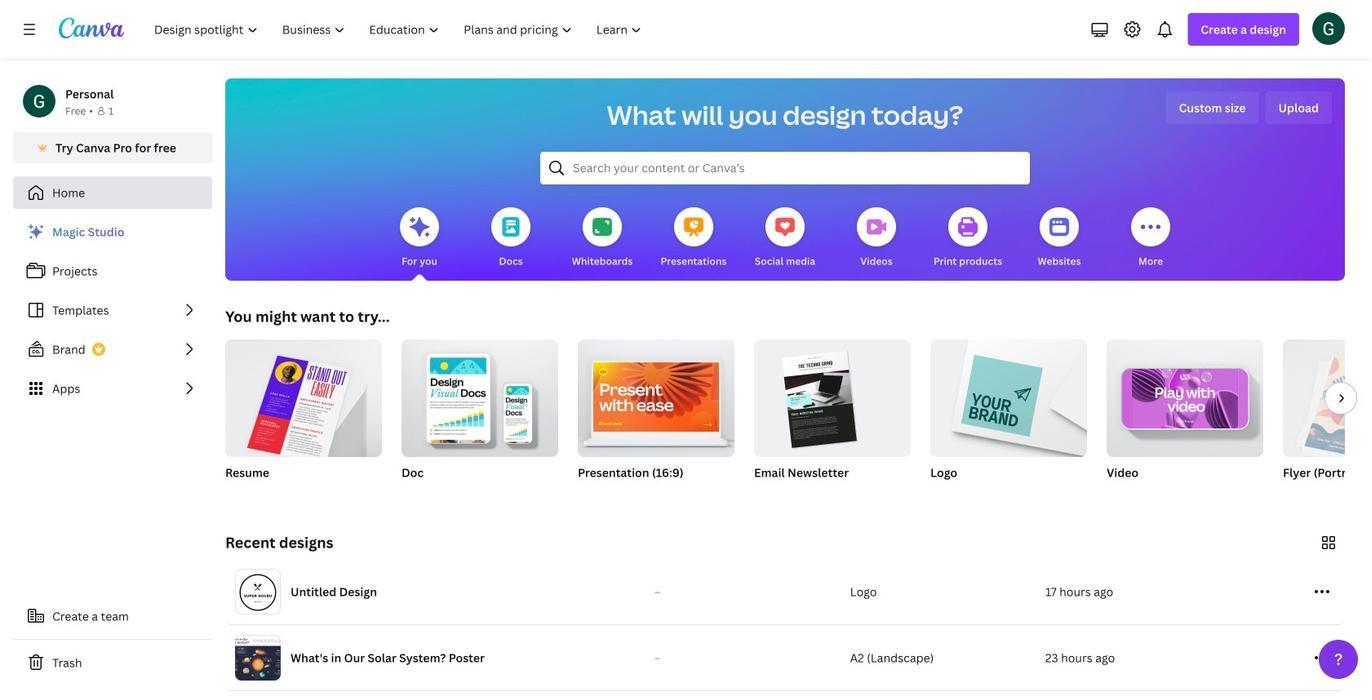 Task type: describe. For each thing, give the bounding box(es) containing it.
top level navigation element
[[144, 13, 656, 46]]

greg robinson image
[[1313, 12, 1346, 45]]



Task type: vqa. For each thing, say whether or not it's contained in the screenshot.
the Visual Art link
no



Task type: locate. For each thing, give the bounding box(es) containing it.
None search field
[[541, 152, 1031, 185]]

Search search field
[[573, 153, 998, 184]]

list
[[13, 216, 212, 405]]

group
[[225, 333, 382, 501], [225, 333, 382, 464], [402, 333, 559, 501], [402, 333, 559, 457], [578, 333, 735, 501], [578, 333, 735, 457], [755, 333, 911, 501], [755, 333, 911, 457], [931, 340, 1088, 501], [931, 340, 1088, 457], [1107, 340, 1264, 501], [1284, 340, 1372, 501]]



